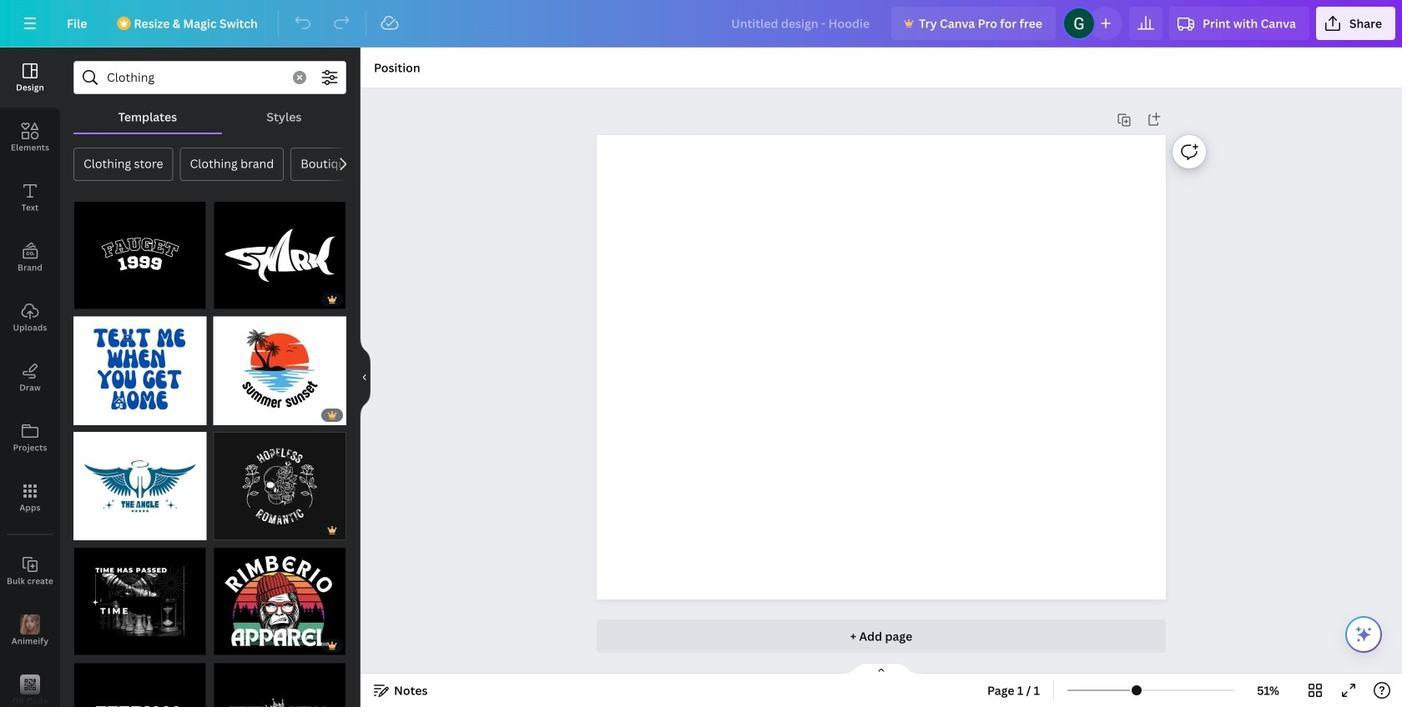 Task type: locate. For each thing, give the bounding box(es) containing it.
black colorful apparel hoodie group
[[213, 538, 346, 656]]

blue cool hoodies image
[[73, 317, 207, 425]]

Design title text field
[[718, 7, 885, 40]]

blue elegant the angle hoodie image
[[73, 432, 207, 541]]

black white minimalist shark hoodie group
[[213, 191, 346, 310]]

black white illustrated line art skull rose hopeless romantic hoodie group
[[213, 422, 346, 541]]

black and white sport modern hoodie group
[[73, 191, 207, 310]]

black modern eternal hoodie image
[[73, 663, 207, 708]]



Task type: describe. For each thing, give the bounding box(es) containing it.
blue cool hoodies group
[[73, 307, 207, 425]]

main menu bar
[[0, 0, 1402, 48]]

Search Hoodie templates search field
[[107, 62, 283, 93]]

white & orange blue illustrated hoodie image
[[213, 317, 346, 425]]

Zoom button
[[1241, 678, 1295, 704]]

black and white minimalist the king hoodie group
[[213, 653, 346, 708]]

black and white modern graphic hoodie group
[[73, 538, 207, 656]]

black white illustrated line art skull rose hopeless romantic hoodie image
[[213, 432, 346, 541]]

white & orange blue illustrated hoodie group
[[213, 307, 346, 425]]

hide image
[[360, 338, 371, 418]]

black colorful apparel hoodie image
[[213, 548, 346, 656]]

blue elegant the angle hoodie group
[[73, 422, 207, 541]]

black and white sport modern hoodie image
[[73, 201, 207, 310]]

black and white modern graphic hoodie image
[[73, 548, 207, 656]]

black and white minimalist the king hoodie image
[[213, 663, 346, 708]]

show pages image
[[841, 663, 921, 676]]

black white minimalist shark hoodie image
[[213, 201, 346, 310]]

black modern eternal hoodie group
[[73, 653, 207, 708]]

canva assistant image
[[1354, 625, 1374, 645]]

side panel tab list
[[0, 48, 60, 708]]



Task type: vqa. For each thing, say whether or not it's contained in the screenshot.
&
no



